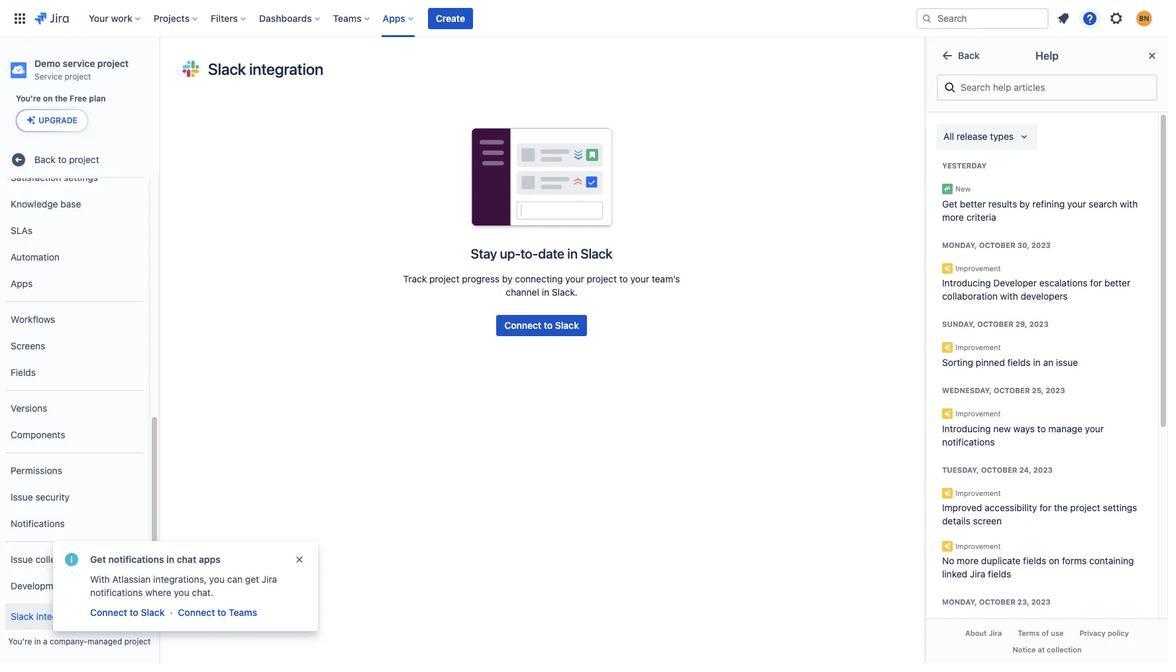Task type: vqa. For each thing, say whether or not it's contained in the screenshot.
Create button
yes



Task type: locate. For each thing, give the bounding box(es) containing it.
on inside no more duplicate fields on forms containing linked jira fields
[[1050, 555, 1060, 567]]

with right search
[[1121, 198, 1139, 209]]

0 horizontal spatial you
[[174, 587, 189, 598]]

all
[[944, 131, 955, 142]]

back inside 'button'
[[959, 50, 980, 61]]

project up the forms
[[1071, 502, 1101, 514]]

0 horizontal spatial better
[[961, 198, 987, 209]]

0 vertical spatial monday,
[[943, 240, 978, 249]]

2 issue from the top
[[11, 553, 33, 565]]

notifications
[[11, 518, 65, 529]]

1 horizontal spatial for
[[1091, 277, 1103, 289]]

collection
[[1048, 645, 1082, 654]]

0 horizontal spatial in
[[34, 637, 41, 646]]

0 horizontal spatial settings
[[64, 172, 98, 183]]

1 vertical spatial for
[[1040, 502, 1052, 514]]

5 group from the top
[[5, 541, 144, 603]]

search image
[[922, 13, 933, 24]]

1 vertical spatial issue
[[11, 553, 33, 565]]

with down developer
[[1001, 291, 1019, 302]]

you're in a company-managed project
[[8, 637, 151, 646]]

improved accessibility for the project settings details screen
[[943, 502, 1138, 527]]

monday, down criteria
[[943, 240, 978, 249]]

introducing developer escalations for better collaboration with developers
[[943, 277, 1131, 302]]

fields right duplicate
[[1024, 555, 1047, 567]]

0 vertical spatial your
[[1068, 198, 1087, 209]]

for right accessibility
[[1040, 502, 1052, 514]]

october left 25,
[[994, 386, 1031, 395]]

connect to teams
[[178, 607, 257, 618]]

teams down "can"
[[229, 607, 257, 618]]

of
[[1042, 628, 1050, 637]]

base
[[61, 198, 81, 209]]

back
[[959, 50, 980, 61], [34, 154, 56, 165]]

group
[[5, 0, 144, 301], [5, 301, 144, 390], [5, 390, 144, 452], [5, 452, 144, 541], [5, 541, 144, 603]]

improvement down the 'screen'
[[956, 542, 1002, 550]]

filters
[[211, 12, 238, 24]]

your for refining
[[1068, 198, 1087, 209]]

0 horizontal spatial the
[[55, 93, 68, 103]]

2 connect from the left
[[178, 607, 215, 618]]

issue up development
[[11, 553, 33, 565]]

0 horizontal spatial connect
[[90, 607, 127, 618]]

improvement down wednesday,
[[956, 409, 1002, 418]]

0 horizontal spatial teams
[[229, 607, 257, 618]]

5 improvement from the top
[[956, 542, 1002, 550]]

knowledge base
[[11, 198, 81, 209]]

in left "a"
[[34, 637, 41, 646]]

get
[[245, 574, 259, 585]]

to for back to project
[[58, 154, 67, 165]]

0 vertical spatial introducing
[[943, 277, 992, 289]]

issue inside 'link'
[[11, 491, 33, 502]]

you're left "a"
[[8, 637, 32, 646]]

0 vertical spatial in
[[1034, 357, 1041, 368]]

0 vertical spatial more
[[943, 211, 965, 223]]

1 horizontal spatial with
[[1121, 198, 1139, 209]]

service
[[63, 58, 95, 69]]

0 vertical spatial settings
[[64, 172, 98, 183]]

4 improvement from the top
[[956, 489, 1002, 497]]

0 vertical spatial issue
[[11, 491, 33, 502]]

2023 right '24,'
[[1034, 465, 1054, 474]]

project
[[97, 58, 129, 69], [65, 72, 91, 82], [69, 154, 99, 165], [1071, 502, 1101, 514], [124, 637, 151, 646]]

issue
[[11, 491, 33, 502], [11, 553, 33, 565]]

your inside introducing new ways to manage your notifications
[[1086, 423, 1105, 434]]

october left 29, at top
[[978, 320, 1014, 328]]

1 vertical spatial your
[[1086, 423, 1105, 434]]

jira right linked
[[971, 569, 986, 580]]

0 horizontal spatial on
[[43, 93, 53, 103]]

improvement for developer
[[956, 264, 1002, 272]]

0 vertical spatial teams
[[333, 12, 362, 24]]

notice at collection link
[[1005, 641, 1090, 658]]

0 horizontal spatial for
[[1040, 502, 1052, 514]]

more up linked
[[958, 555, 979, 567]]

jira image
[[34, 10, 69, 26], [34, 10, 69, 26]]

development tools
[[11, 580, 91, 591]]

satisfaction settings
[[11, 172, 98, 183]]

automation link
[[5, 244, 144, 271]]

1 horizontal spatial settings
[[1104, 502, 1138, 514]]

back up satisfaction
[[34, 154, 56, 165]]

to for connect to slack
[[130, 607, 139, 618]]

connect down chat.
[[178, 607, 215, 618]]

get for get notifications in chat apps
[[90, 554, 106, 565]]

0 horizontal spatial slack
[[11, 610, 34, 622]]

0 vertical spatial on
[[43, 93, 53, 103]]

1 vertical spatial get
[[90, 554, 106, 565]]

1 horizontal spatial get
[[943, 198, 958, 209]]

projects
[[154, 12, 190, 24]]

1 group from the top
[[5, 0, 144, 301]]

containing
[[1090, 555, 1135, 567]]

0 vertical spatial for
[[1091, 277, 1103, 289]]

managed
[[88, 637, 122, 646]]

you left "can"
[[209, 574, 225, 585]]

1 vertical spatial teams
[[229, 607, 257, 618]]

screens link
[[5, 333, 144, 359]]

integration
[[36, 610, 82, 622]]

fields down duplicate
[[989, 569, 1012, 580]]

introducing
[[943, 277, 992, 289], [943, 423, 992, 434]]

get down 'new' at the right top of the page
[[943, 198, 958, 209]]

dismiss image
[[294, 554, 305, 565]]

banner
[[0, 0, 1169, 37]]

1 monday, from the top
[[943, 240, 978, 249]]

you're
[[16, 93, 41, 103], [8, 637, 32, 646]]

introducing left the "new"
[[943, 423, 992, 434]]

jira right about on the right bottom of the page
[[989, 628, 1003, 637]]

issue for issue security
[[11, 491, 33, 502]]

the inside improved accessibility for the project settings details screen
[[1055, 502, 1069, 514]]

more left criteria
[[943, 211, 965, 223]]

duplicate
[[982, 555, 1021, 567]]

group containing versions
[[5, 390, 144, 452]]

in left chat
[[166, 554, 174, 565]]

2 vertical spatial fields
[[989, 569, 1012, 580]]

settings inside improved accessibility for the project settings details screen
[[1104, 502, 1138, 514]]

2023 right 29, at top
[[1030, 320, 1050, 328]]

0 vertical spatial you
[[209, 574, 225, 585]]

service
[[34, 72, 62, 82]]

1 horizontal spatial you
[[209, 574, 225, 585]]

slack down where
[[141, 607, 165, 618]]

improvement up improved
[[956, 489, 1002, 497]]

0 vertical spatial back
[[959, 50, 980, 61]]

0 vertical spatial with
[[1121, 198, 1139, 209]]

0 vertical spatial better
[[961, 198, 987, 209]]

october left '24,'
[[982, 465, 1018, 474]]

with inside get better results by refining your search with more criteria
[[1121, 198, 1139, 209]]

introducing inside introducing developer escalations for better collaboration with developers
[[943, 277, 992, 289]]

upgrade
[[38, 115, 78, 125]]

your right manage
[[1086, 423, 1105, 434]]

settings up containing
[[1104, 502, 1138, 514]]

connect up managed
[[90, 607, 127, 618]]

1 vertical spatial the
[[1055, 502, 1069, 514]]

Search field
[[917, 8, 1050, 29]]

you're down service
[[16, 93, 41, 103]]

dashboards
[[259, 12, 312, 24]]

notifications
[[943, 436, 995, 447], [108, 554, 164, 565], [90, 587, 143, 598]]

1 vertical spatial in
[[166, 554, 174, 565]]

better
[[961, 198, 987, 209], [1105, 277, 1131, 289]]

back to project link
[[5, 147, 154, 173]]

30,
[[1018, 240, 1030, 249]]

1 vertical spatial with
[[1001, 291, 1019, 302]]

get for get better results by refining your search with more criteria
[[943, 198, 958, 209]]

apps for apps link
[[11, 278, 33, 289]]

teams left apps popup button
[[333, 12, 362, 24]]

you down integrations,
[[174, 587, 189, 598]]

terms
[[1019, 628, 1040, 637]]

sunday,
[[943, 320, 976, 328]]

2 monday, from the top
[[943, 598, 978, 606]]

0 vertical spatial you're
[[16, 93, 41, 103]]

0 vertical spatial notifications
[[943, 436, 995, 447]]

1 vertical spatial introducing
[[943, 423, 992, 434]]

your profile and settings image
[[1137, 10, 1153, 26]]

1 vertical spatial more
[[958, 555, 979, 567]]

pinned
[[976, 357, 1006, 368]]

with
[[1121, 198, 1139, 209], [1001, 291, 1019, 302]]

2023 right 25,
[[1046, 386, 1066, 395]]

1 horizontal spatial slack
[[141, 607, 165, 618]]

1 connect from the left
[[90, 607, 127, 618]]

collaboration
[[943, 291, 998, 302]]

permissions
[[11, 465, 62, 476]]

satisfaction settings link
[[5, 165, 144, 191]]

2 horizontal spatial in
[[1034, 357, 1041, 368]]

atlassian
[[112, 574, 151, 585]]

2 horizontal spatial jira
[[989, 628, 1003, 637]]

developer
[[994, 277, 1038, 289]]

fields right pinned
[[1008, 357, 1031, 368]]

get up with
[[90, 554, 106, 565]]

1 improvement from the top
[[956, 264, 1002, 272]]

improvement up collaboration
[[956, 264, 1002, 272]]

1 vertical spatial better
[[1105, 277, 1131, 289]]

terms of use
[[1019, 628, 1064, 637]]

2 vertical spatial notifications
[[90, 587, 143, 598]]

components link
[[5, 422, 144, 448]]

versions
[[11, 402, 47, 414]]

1 vertical spatial notifications
[[108, 554, 164, 565]]

filters button
[[207, 8, 251, 29]]

the left free
[[55, 93, 68, 103]]

0 horizontal spatial with
[[1001, 291, 1019, 302]]

project right service
[[97, 58, 129, 69]]

1 vertical spatial apps
[[11, 278, 33, 289]]

improvement up pinned
[[956, 343, 1002, 352]]

2 group from the top
[[5, 301, 144, 390]]

the right accessibility
[[1055, 502, 1069, 514]]

4 group from the top
[[5, 452, 144, 541]]

introducing up collaboration
[[943, 277, 992, 289]]

notice at collection
[[1013, 645, 1082, 654]]

connect to slack button
[[89, 605, 166, 621]]

collectors
[[35, 553, 78, 565]]

your left search
[[1068, 198, 1087, 209]]

better right escalations
[[1105, 277, 1131, 289]]

apps down the automation
[[11, 278, 33, 289]]

slas
[[11, 225, 32, 236]]

2 introducing from the top
[[943, 423, 992, 434]]

details
[[943, 515, 971, 527]]

for right escalations
[[1091, 277, 1103, 289]]

0 horizontal spatial jira
[[262, 574, 277, 585]]

1 horizontal spatial connect
[[178, 607, 215, 618]]

october
[[980, 240, 1016, 249], [978, 320, 1014, 328], [994, 386, 1031, 395], [982, 465, 1018, 474], [980, 598, 1016, 606]]

issue security
[[11, 491, 70, 502]]

1 vertical spatial back
[[34, 154, 56, 165]]

1 horizontal spatial in
[[166, 554, 174, 565]]

slack down development
[[11, 610, 34, 622]]

to
[[58, 154, 67, 165], [1038, 423, 1047, 434], [130, 607, 139, 618], [218, 607, 226, 618]]

introducing inside introducing new ways to manage your notifications
[[943, 423, 992, 434]]

october for accessibility
[[982, 465, 1018, 474]]

1 horizontal spatial on
[[1050, 555, 1060, 567]]

escalations
[[1040, 277, 1088, 289]]

apps inside popup button
[[383, 12, 406, 24]]

better up criteria
[[961, 198, 987, 209]]

knowledge
[[11, 198, 58, 209]]

2 improvement from the top
[[956, 343, 1002, 352]]

in left an
[[1034, 357, 1041, 368]]

0 horizontal spatial apps
[[11, 278, 33, 289]]

no more duplicate fields on forms containing linked jira fields
[[943, 555, 1135, 580]]

banner containing your work
[[0, 0, 1169, 37]]

monday, down linked
[[943, 598, 978, 606]]

new
[[994, 423, 1012, 434]]

slack inside slack integration link
[[11, 610, 34, 622]]

developers
[[1021, 291, 1069, 302]]

jira
[[971, 569, 986, 580], [262, 574, 277, 585], [989, 628, 1003, 637]]

settings down back to project
[[64, 172, 98, 183]]

1 horizontal spatial apps
[[383, 12, 406, 24]]

3 improvement from the top
[[956, 409, 1002, 418]]

1 horizontal spatial teams
[[333, 12, 362, 24]]

to for connect to teams
[[218, 607, 226, 618]]

october left 30,
[[980, 240, 1016, 249]]

1 horizontal spatial the
[[1055, 502, 1069, 514]]

issue down permissions
[[11, 491, 33, 502]]

demo
[[34, 58, 60, 69]]

1 introducing from the top
[[943, 277, 992, 289]]

monday, october 30, 2023
[[943, 240, 1052, 249]]

monday,
[[943, 240, 978, 249], [943, 598, 978, 606]]

connect to teams button
[[177, 605, 259, 621]]

1 vertical spatial on
[[1050, 555, 1060, 567]]

project down "connect to slack" button
[[124, 637, 151, 646]]

2023 for ways
[[1046, 386, 1066, 395]]

1 horizontal spatial back
[[959, 50, 980, 61]]

on down service
[[43, 93, 53, 103]]

back for back to project
[[34, 154, 56, 165]]

help
[[1036, 50, 1060, 62]]

your inside get better results by refining your search with more criteria
[[1068, 198, 1087, 209]]

notifications inside introducing new ways to manage your notifications
[[943, 436, 995, 447]]

jira right the get
[[262, 574, 277, 585]]

3 group from the top
[[5, 390, 144, 452]]

0 horizontal spatial get
[[90, 554, 106, 565]]

you're for you're in a company-managed project
[[8, 637, 32, 646]]

1 horizontal spatial jira
[[971, 569, 986, 580]]

1 vertical spatial you're
[[8, 637, 32, 646]]

notifications up "atlassian"
[[108, 554, 164, 565]]

1 vertical spatial settings
[[1104, 502, 1138, 514]]

wednesday,
[[943, 386, 992, 395]]

workflows
[[11, 313, 55, 325]]

release
[[957, 131, 988, 142]]

0 vertical spatial get
[[943, 198, 958, 209]]

introducing for introducing new ways to manage your notifications
[[943, 423, 992, 434]]

connect for connect to slack
[[90, 607, 127, 618]]

on left the forms
[[1050, 555, 1060, 567]]

back down search field
[[959, 50, 980, 61]]

0 horizontal spatial back
[[34, 154, 56, 165]]

get notifications in chat apps
[[90, 554, 221, 565]]

apps right the teams popup button
[[383, 12, 406, 24]]

notifications up tuesday, on the bottom of page
[[943, 436, 995, 447]]

0 vertical spatial apps
[[383, 12, 406, 24]]

1 vertical spatial monday,
[[943, 598, 978, 606]]

1 issue from the top
[[11, 491, 33, 502]]

slack inside "connect to slack" button
[[141, 607, 165, 618]]

manage
[[1049, 423, 1083, 434]]

october left 23, on the bottom right of page
[[980, 598, 1016, 606]]

1 horizontal spatial better
[[1105, 277, 1131, 289]]

notifications down "atlassian"
[[90, 587, 143, 598]]

apps inside group
[[11, 278, 33, 289]]

the
[[55, 93, 68, 103], [1055, 502, 1069, 514]]

get inside get better results by refining your search with more criteria
[[943, 198, 958, 209]]

get
[[943, 198, 958, 209], [90, 554, 106, 565]]

2023 right 30,
[[1032, 240, 1052, 249]]



Task type: describe. For each thing, give the bounding box(es) containing it.
back for back
[[959, 50, 980, 61]]

connect to slack
[[90, 607, 165, 618]]

sunday, october 29, 2023
[[943, 320, 1050, 328]]

sidebar navigation image
[[145, 53, 174, 80]]

integrations,
[[153, 574, 207, 585]]

better inside get better results by refining your search with more criteria
[[961, 198, 987, 209]]

your
[[89, 12, 109, 24]]

2023 for for
[[1034, 465, 1054, 474]]

no
[[943, 555, 955, 567]]

group containing permissions
[[5, 452, 144, 541]]

with
[[90, 574, 110, 585]]

improvement for accessibility
[[956, 489, 1002, 497]]

company-
[[50, 637, 88, 646]]

appswitcher icon image
[[12, 10, 28, 26]]

for inside introducing developer escalations for better collaboration with developers
[[1091, 277, 1103, 289]]

forms
[[1063, 555, 1088, 567]]

monday, for monday, october 23, 2023
[[943, 598, 978, 606]]

group containing issue collectors
[[5, 541, 144, 603]]

24,
[[1020, 465, 1032, 474]]

settings image
[[1109, 10, 1125, 26]]

development
[[11, 580, 67, 591]]

your work
[[89, 12, 132, 24]]

0 vertical spatial the
[[55, 93, 68, 103]]

jira inside with atlassian integrations, you can get jira notifications where you chat.
[[262, 574, 277, 585]]

back button
[[932, 45, 988, 66]]

with inside introducing developer escalations for better collaboration with developers
[[1001, 291, 1019, 302]]

primary element
[[8, 0, 917, 37]]

jira inside button
[[989, 628, 1003, 637]]

improvement for more
[[956, 542, 1002, 550]]

slack integration
[[11, 610, 82, 622]]

notice
[[1013, 645, 1037, 654]]

workflows link
[[5, 306, 144, 333]]

knowledge base link
[[5, 191, 144, 218]]

get better results by refining your search with more criteria
[[943, 198, 1139, 223]]

tuesday,
[[943, 465, 980, 474]]

apps
[[199, 554, 221, 565]]

more inside get better results by refining your search with more criteria
[[943, 211, 965, 223]]

issue collectors link
[[5, 546, 144, 573]]

slas link
[[5, 218, 144, 244]]

free
[[70, 93, 87, 103]]

introducing for introducing developer escalations for better collaboration with developers
[[943, 277, 992, 289]]

tuesday, october 24, 2023
[[943, 465, 1054, 474]]

screen
[[974, 515, 1003, 527]]

0 vertical spatial fields
[[1008, 357, 1031, 368]]

your for manage
[[1086, 423, 1105, 434]]

about jira button
[[958, 624, 1011, 641]]

versions link
[[5, 395, 144, 422]]

more inside no more duplicate fields on forms containing linked jira fields
[[958, 555, 979, 567]]

security
[[35, 491, 70, 502]]

tools
[[70, 580, 91, 591]]

23,
[[1018, 598, 1030, 606]]

1 vertical spatial fields
[[1024, 555, 1047, 567]]

satisfaction
[[11, 172, 61, 183]]

can
[[227, 574, 243, 585]]

to inside introducing new ways to manage your notifications
[[1038, 423, 1047, 434]]

2023 for escalations
[[1032, 240, 1052, 249]]

slack integration link
[[5, 603, 144, 630]]

privacy policy link
[[1072, 624, 1138, 641]]

permissions link
[[5, 458, 144, 484]]

open image
[[1017, 129, 1033, 145]]

teams inside button
[[229, 607, 257, 618]]

issue collectors
[[11, 553, 78, 565]]

you're for you're on the free plan
[[16, 93, 41, 103]]

apps link
[[5, 271, 144, 297]]

where
[[145, 587, 172, 598]]

accessibility
[[985, 502, 1038, 514]]

october for developer
[[980, 240, 1016, 249]]

for inside improved accessibility for the project settings details screen
[[1040, 502, 1052, 514]]

an
[[1044, 357, 1054, 368]]

info image
[[64, 552, 80, 568]]

about
[[966, 628, 987, 637]]

2023 right 23, on the bottom right of page
[[1032, 598, 1051, 606]]

wednesday, october 25, 2023
[[943, 386, 1066, 395]]

you're on the free plan
[[16, 93, 106, 103]]

demo service project service project
[[34, 58, 129, 82]]

create
[[436, 12, 465, 24]]

help image
[[1083, 10, 1099, 26]]

monday, october 23, 2023
[[943, 598, 1051, 606]]

apps for apps popup button
[[383, 12, 406, 24]]

2 vertical spatial in
[[34, 637, 41, 646]]

chat
[[177, 554, 197, 565]]

1 vertical spatial you
[[174, 587, 189, 598]]

improved
[[943, 502, 983, 514]]

a
[[43, 637, 47, 646]]

sorting pinned fields in an issue
[[943, 357, 1079, 368]]

25,
[[1033, 386, 1045, 395]]

group containing workflows
[[5, 301, 144, 390]]

connect for connect to teams
[[178, 607, 215, 618]]

teams button
[[329, 8, 375, 29]]

introducing new ways to manage your notifications
[[943, 423, 1105, 447]]

october for pinned
[[978, 320, 1014, 328]]

notifications image
[[1056, 10, 1072, 26]]

notifications link
[[5, 511, 144, 537]]

development tools link
[[5, 573, 144, 599]]

upgrade button
[[17, 110, 87, 131]]

improvement for new
[[956, 409, 1002, 418]]

2023 for fields
[[1030, 320, 1050, 328]]

results
[[989, 198, 1018, 209]]

teams inside popup button
[[333, 12, 362, 24]]

project inside improved accessibility for the project settings details screen
[[1071, 502, 1101, 514]]

at
[[1039, 645, 1046, 654]]

better inside introducing developer escalations for better collaboration with developers
[[1105, 277, 1131, 289]]

back to project
[[34, 154, 99, 165]]

terms of use link
[[1011, 624, 1072, 641]]

improvement for pinned
[[956, 343, 1002, 352]]

apps button
[[379, 8, 419, 29]]

close image
[[1145, 48, 1161, 64]]

project up satisfaction settings
[[69, 154, 99, 165]]

with atlassian integrations, you can get jira notifications where you chat.
[[90, 574, 277, 598]]

issue security link
[[5, 484, 144, 511]]

october for new
[[994, 386, 1031, 395]]

monday, for monday, october 30, 2023
[[943, 240, 978, 249]]

use
[[1052, 628, 1064, 637]]

privacy policy
[[1080, 628, 1130, 637]]

notifications inside with atlassian integrations, you can get jira notifications where you chat.
[[90, 587, 143, 598]]

issue for issue collectors
[[11, 553, 33, 565]]

group containing satisfaction settings
[[5, 0, 144, 301]]

project down service
[[65, 72, 91, 82]]

policy
[[1109, 628, 1130, 637]]

your work button
[[85, 8, 146, 29]]

criteria
[[967, 211, 997, 223]]

jira inside no more duplicate fields on forms containing linked jira fields
[[971, 569, 986, 580]]

ways
[[1014, 423, 1036, 434]]

refining
[[1033, 198, 1066, 209]]

fields link
[[5, 359, 144, 386]]

Search help articles field
[[957, 76, 1152, 99]]



